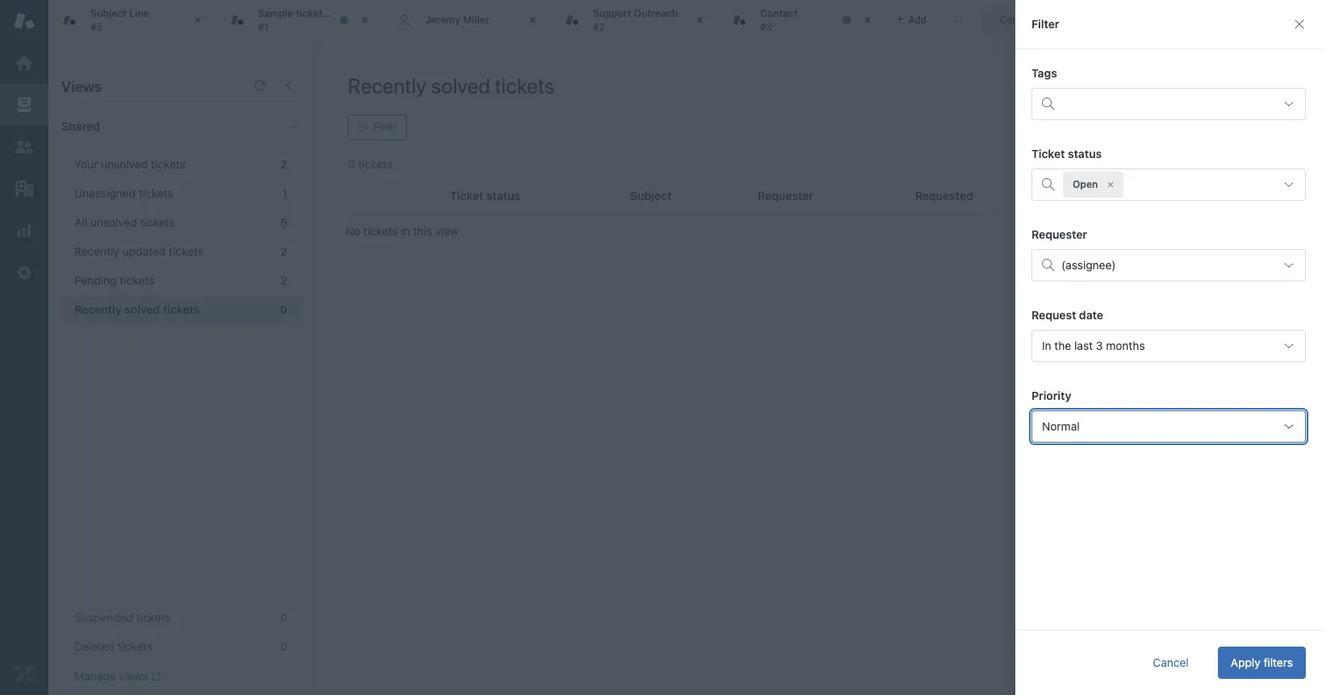 Task type: vqa. For each thing, say whether or not it's contained in the screenshot.
Filter in button
yes



Task type: locate. For each thing, give the bounding box(es) containing it.
unsolved up unassigned tickets
[[101, 157, 148, 171]]

last
[[1075, 339, 1093, 353]]

refresh views pane image
[[254, 79, 266, 92]]

subject
[[90, 7, 127, 19], [630, 189, 672, 203]]

0 vertical spatial subject
[[90, 7, 127, 19]]

tickets
[[495, 73, 555, 98], [151, 157, 186, 171], [139, 186, 173, 200], [140, 216, 175, 229], [363, 224, 398, 238], [169, 245, 203, 258], [120, 274, 154, 287], [163, 303, 200, 316], [136, 611, 171, 625], [118, 640, 153, 654]]

reporting image
[[14, 220, 35, 241]]

#1
[[258, 21, 269, 33]]

solved down pending tickets on the left top of the page
[[125, 303, 160, 316]]

subject inside subject line #5
[[90, 7, 127, 19]]

the
[[355, 7, 371, 19], [1055, 339, 1072, 353]]

main element
[[0, 0, 48, 696]]

1 vertical spatial recently
[[74, 245, 119, 258]]

close drawer image
[[1293, 18, 1306, 31]]

(opens in a new tab) image
[[148, 673, 161, 682]]

1 vertical spatial subject
[[630, 189, 672, 203]]

1 2 from the top
[[281, 157, 287, 171]]

1 vertical spatial unsolved
[[90, 216, 137, 229]]

tickets right 'updated' on the left of the page
[[169, 245, 203, 258]]

unsolved for your
[[101, 157, 148, 171]]

1 horizontal spatial filter
[[1032, 17, 1060, 31]]

suspended tickets
[[74, 611, 171, 625]]

all unsolved tickets
[[74, 216, 175, 229]]

cancel
[[1153, 656, 1189, 670]]

pending tickets
[[74, 274, 154, 287]]

in
[[1042, 339, 1052, 353]]

sample ticket: meet the ticket #1
[[258, 7, 400, 33]]

recently solved tickets
[[348, 73, 555, 98], [74, 303, 200, 316]]

4 tab from the left
[[719, 0, 886, 40]]

filter
[[1032, 17, 1060, 31], [374, 121, 397, 133]]

1 vertical spatial the
[[1055, 339, 1072, 353]]

in the last 3 months
[[1042, 339, 1145, 353]]

close image left ticket
[[357, 12, 373, 28]]

meet
[[329, 7, 352, 19]]

conversations
[[1000, 13, 1065, 25]]

(assignee)
[[1062, 258, 1116, 272]]

close image right outreach
[[692, 12, 708, 28]]

1 vertical spatial solved
[[125, 303, 160, 316]]

solved down jeremy miller tab
[[431, 73, 490, 98]]

tab containing sample ticket: meet the ticket
[[216, 0, 400, 40]]

2 vertical spatial 2
[[281, 274, 287, 287]]

tickets up views
[[118, 640, 153, 654]]

tab
[[48, 0, 216, 40], [216, 0, 400, 40], [551, 0, 719, 40], [719, 0, 886, 40]]

jeremy miller
[[425, 14, 490, 26]]

date
[[1079, 308, 1104, 322]]

3 tab from the left
[[551, 0, 719, 40]]

0 horizontal spatial the
[[355, 7, 371, 19]]

1 close image from the left
[[189, 12, 205, 28]]

0 vertical spatial unsolved
[[101, 157, 148, 171]]

recently solved tickets down jeremy miller
[[348, 73, 555, 98]]

no
[[346, 224, 360, 238]]

priority
[[1032, 389, 1072, 403]]

filter inside filter dialog
[[1032, 17, 1060, 31]]

recently updated tickets
[[74, 245, 203, 258]]

updated
[[123, 245, 166, 258]]

the right meet
[[355, 7, 371, 19]]

your unsolved tickets
[[74, 157, 186, 171]]

months
[[1106, 339, 1145, 353]]

1 horizontal spatial solved
[[431, 73, 490, 98]]

close image right the line
[[189, 12, 205, 28]]

3 close image from the left
[[524, 12, 541, 28]]

tags
[[1032, 66, 1057, 80]]

1 vertical spatial filter
[[374, 121, 397, 133]]

1 horizontal spatial recently solved tickets
[[348, 73, 555, 98]]

1 horizontal spatial the
[[1055, 339, 1072, 353]]

close image
[[189, 12, 205, 28], [357, 12, 373, 28], [524, 12, 541, 28], [692, 12, 708, 28]]

tickets down your unsolved tickets
[[139, 186, 173, 200]]

collapse views pane image
[[283, 79, 295, 92]]

0
[[280, 303, 287, 316], [280, 611, 287, 625], [280, 640, 287, 654]]

0 horizontal spatial recently solved tickets
[[74, 303, 200, 316]]

outreach
[[634, 7, 678, 19]]

your
[[74, 157, 98, 171]]

2 2 from the top
[[281, 245, 287, 258]]

0 vertical spatial recently solved tickets
[[348, 73, 555, 98]]

2 close image from the left
[[357, 12, 373, 28]]

2 vertical spatial recently
[[74, 303, 122, 316]]

1 horizontal spatial subject
[[630, 189, 672, 203]]

apply filters button
[[1218, 647, 1306, 680]]

no tickets in this view
[[346, 224, 459, 238]]

manage views link
[[74, 670, 161, 685]]

recently up filter button
[[348, 73, 427, 98]]

2 for your unsolved tickets
[[281, 157, 287, 171]]

recently solved tickets down pending tickets on the left top of the page
[[74, 303, 200, 316]]

recently for 0
[[74, 303, 122, 316]]

sample
[[258, 7, 293, 19]]

0 vertical spatial the
[[355, 7, 371, 19]]

the inside field
[[1055, 339, 1072, 353]]

2 tab from the left
[[216, 0, 400, 40]]

solved
[[431, 73, 490, 98], [125, 303, 160, 316]]

recently down pending
[[74, 303, 122, 316]]

1 vertical spatial 2
[[281, 245, 287, 258]]

1 tab from the left
[[48, 0, 216, 40]]

line
[[129, 7, 149, 19]]

2 vertical spatial 0
[[280, 640, 287, 654]]

recently up pending
[[74, 245, 119, 258]]

recently
[[348, 73, 427, 98], [74, 245, 119, 258], [74, 303, 122, 316]]

admin image
[[14, 262, 35, 283]]

unsolved down unassigned
[[90, 216, 137, 229]]

in
[[401, 224, 410, 238]]

zendesk support image
[[14, 10, 35, 31]]

suspended
[[74, 611, 133, 625]]

0 horizontal spatial subject
[[90, 7, 127, 19]]

shared
[[61, 119, 100, 133]]

0 vertical spatial 2
[[281, 157, 287, 171]]

#2
[[593, 21, 605, 33]]

0 vertical spatial filter
[[1032, 17, 1060, 31]]

1 vertical spatial 0
[[280, 611, 287, 625]]

unsolved
[[101, 157, 148, 171], [90, 216, 137, 229]]

tickets up deleted tickets
[[136, 611, 171, 625]]

3 2 from the top
[[281, 274, 287, 287]]

2 for recently updated tickets
[[281, 245, 287, 258]]

In the last 3 months field
[[1032, 330, 1306, 362]]

tab containing contact
[[719, 0, 886, 40]]

close image right miller
[[524, 12, 541, 28]]

deleted tickets
[[74, 640, 153, 654]]

the right in at the right of the page
[[1055, 339, 1072, 353]]

all
[[74, 216, 87, 229]]

open option
[[1063, 172, 1124, 198]]

jeremy
[[425, 14, 461, 26]]

2
[[281, 157, 287, 171], [281, 245, 287, 258], [281, 274, 287, 287]]

#5
[[90, 21, 103, 33]]

close image inside jeremy miller tab
[[524, 12, 541, 28]]

0 vertical spatial 0
[[280, 303, 287, 316]]

close image
[[859, 12, 876, 28]]

ticket
[[373, 7, 400, 19]]

0 horizontal spatial filter
[[374, 121, 397, 133]]



Task type: describe. For each thing, give the bounding box(es) containing it.
tickets down the "shared" 'dropdown button'
[[151, 157, 186, 171]]

tickets down recently updated tickets
[[120, 274, 154, 287]]

apply
[[1231, 656, 1261, 670]]

0 for recently solved tickets
[[280, 303, 287, 316]]

tickets down 'updated' on the left of the page
[[163, 303, 200, 316]]

tickets down the tabs tab list
[[495, 73, 555, 98]]

filter button
[[348, 115, 407, 140]]

subject line #5
[[90, 7, 149, 33]]

recently for 2
[[74, 245, 119, 258]]

pending
[[74, 274, 117, 287]]

support outreach #2
[[593, 7, 678, 33]]

unsolved for all
[[90, 216, 137, 229]]

customers image
[[14, 136, 35, 157]]

0 vertical spatial solved
[[431, 73, 490, 98]]

Normal field
[[1032, 411, 1306, 443]]

1
[[282, 186, 287, 200]]

2 for pending tickets
[[281, 274, 287, 287]]

remove image
[[1106, 180, 1116, 190]]

open
[[1073, 178, 1098, 191]]

views
[[119, 670, 148, 684]]

requester
[[1032, 228, 1088, 241]]

0 for deleted tickets
[[280, 640, 287, 654]]

zendesk image
[[14, 664, 35, 685]]

support
[[593, 7, 631, 19]]

organizations image
[[14, 178, 35, 199]]

filters
[[1264, 656, 1293, 670]]

jeremy miller tab
[[383, 0, 551, 40]]

deleted
[[74, 640, 115, 654]]

views image
[[14, 94, 35, 115]]

shared button
[[48, 103, 272, 151]]

4 close image from the left
[[692, 12, 708, 28]]

cancel button
[[1140, 647, 1202, 680]]

filter inside filter button
[[374, 121, 397, 133]]

tickets left in
[[363, 224, 398, 238]]

0 vertical spatial recently
[[348, 73, 427, 98]]

0 horizontal spatial solved
[[125, 303, 160, 316]]

subject for subject line #5
[[90, 7, 127, 19]]

manage
[[74, 670, 116, 684]]

this
[[413, 224, 432, 238]]

subject for subject
[[630, 189, 672, 203]]

request date
[[1032, 308, 1104, 322]]

unassigned tickets
[[74, 186, 173, 200]]

ticket
[[1032, 147, 1065, 161]]

0 for suspended tickets
[[280, 611, 287, 625]]

filter dialog
[[1016, 0, 1322, 696]]

get started image
[[14, 52, 35, 73]]

miller
[[463, 14, 490, 26]]

requester element
[[1032, 249, 1306, 282]]

normal
[[1042, 420, 1080, 434]]

ticket status element
[[1032, 169, 1306, 201]]

#3
[[761, 21, 773, 33]]

ticket:
[[296, 7, 326, 19]]

tab containing support outreach
[[551, 0, 719, 40]]

unassigned
[[74, 186, 136, 200]]

tickets up 'updated' on the left of the page
[[140, 216, 175, 229]]

contact #3
[[761, 7, 798, 33]]

views
[[61, 78, 102, 95]]

tab containing subject line
[[48, 0, 216, 40]]

contact
[[761, 7, 798, 19]]

ticket status
[[1032, 147, 1102, 161]]

request
[[1032, 308, 1076, 322]]

3
[[1096, 339, 1103, 353]]

1 vertical spatial recently solved tickets
[[74, 303, 200, 316]]

status
[[1068, 147, 1102, 161]]

conversations button
[[983, 7, 1102, 33]]

shared heading
[[48, 103, 315, 151]]

tabs tab list
[[48, 0, 937, 40]]

manage views
[[74, 670, 148, 684]]

apply filters
[[1231, 656, 1293, 670]]

5
[[281, 216, 287, 229]]

view
[[435, 224, 459, 238]]

the inside sample ticket: meet the ticket #1
[[355, 7, 371, 19]]

tags element
[[1032, 88, 1306, 120]]



